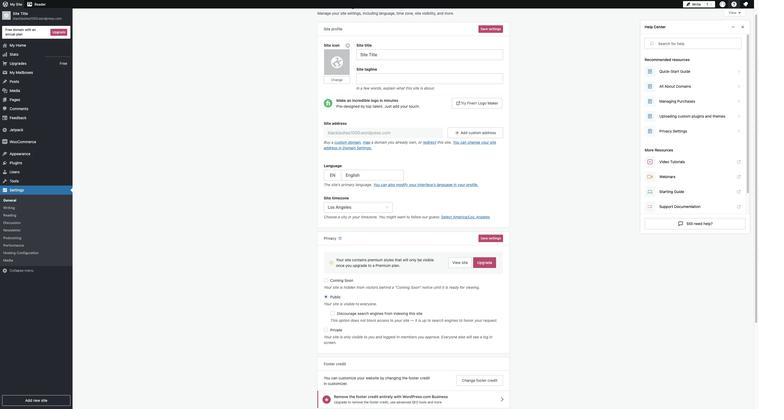 Task type: describe. For each thing, give the bounding box(es) containing it.
language
[[437, 183, 453, 187]]

save settings button for site profile
[[479, 25, 504, 33]]

Search search field
[[659, 38, 742, 49]]

still need help?
[[687, 222, 714, 226]]

group containing site tagline
[[357, 66, 504, 92]]

request.
[[484, 319, 498, 323]]

notice
[[423, 286, 433, 290]]

0 vertical spatial address
[[332, 121, 347, 126]]

wordpress.com
[[403, 395, 431, 400]]

america/los_angeles
[[453, 215, 490, 220]]

might
[[387, 215, 397, 220]]

free for free domain with an annual plan
[[5, 28, 12, 32]]

indexing
[[394, 312, 409, 316]]

a right map link
[[372, 140, 374, 145]]

site inside "link"
[[41, 399, 47, 403]]

group containing your site contains premium styles that will only be visible once you upgrade to a premium plan.
[[324, 252, 504, 347]]

save settings button for privacy
[[479, 235, 504, 243]]

my home link
[[0, 41, 73, 50]]

your for your site is visible to everyone.
[[324, 302, 332, 307]]

custom for uploading
[[679, 114, 691, 119]]

is left "ready"
[[446, 286, 449, 290]]

settings.
[[357, 146, 372, 150]]

a inside your site is only visible to you and logged-in members you approve. everyone else will see a log in screen.
[[481, 335, 483, 340]]

privacy
[[324, 236, 338, 241]]

1 vertical spatial media
[[3, 259, 13, 263]]

members
[[401, 335, 417, 340]]

general link
[[0, 197, 73, 204]]

free for free
[[60, 61, 67, 66]]

performance
[[3, 243, 24, 248]]

close help center image
[[741, 24, 747, 30]]

site left "—"
[[404, 319, 410, 323]]

incredible
[[353, 98, 370, 103]]

1 vertical spatial search
[[433, 319, 444, 323]]

tools link
[[0, 177, 73, 186]]

recommended resources
[[645, 57, 690, 62]]

select america/los_angeles button
[[442, 215, 490, 220]]

upgrade for the upgrade button
[[52, 30, 65, 34]]

you left might at right bottom
[[379, 215, 386, 220]]

upgrade for upgrade link
[[478, 261, 493, 265]]

your right modify
[[409, 183, 417, 187]]

by inside you can customize your website by changing the footer credit in customizer.
[[380, 376, 385, 381]]

my mailboxes
[[10, 70, 33, 75]]

your down indexing
[[395, 319, 403, 323]]

Site title text field
[[357, 49, 504, 60]]

en
[[330, 173, 336, 178]]

does
[[351, 319, 360, 323]]

explain
[[384, 86, 396, 91]]

in customizer.
[[324, 382, 348, 387]]

and themes
[[706, 114, 726, 119]]

hosting configuration
[[3, 251, 39, 255]]

users
[[10, 170, 20, 174]]

img image for jetpack
[[2, 127, 7, 133]]

save for privacy
[[481, 237, 488, 241]]

1 vertical spatial visible
[[344, 302, 355, 307]]

in right log
[[490, 335, 493, 340]]

footer
[[324, 362, 335, 367]]

0 horizontal spatial search
[[358, 312, 369, 316]]

to left 'everyone.'
[[356, 302, 360, 307]]

website
[[366, 376, 379, 381]]

feedback
[[10, 116, 26, 120]]

0 horizontal spatial from
[[357, 286, 365, 290]]

0 vertical spatial this
[[406, 86, 413, 91]]

in
[[357, 86, 360, 91]]

you can customize your website by changing the footer credit in customizer.
[[324, 376, 430, 387]]

language,
[[379, 11, 396, 15]]

coming
[[331, 279, 344, 283]]

hosting
[[3, 251, 16, 255]]

my for my site
[[10, 2, 15, 6]]

timezone
[[332, 196, 349, 201]]

not
[[361, 319, 366, 323]]

add for add custom address
[[461, 131, 468, 135]]

reader link
[[24, 0, 48, 9]]

add for add new site
[[25, 399, 32, 403]]

starting
[[660, 190, 674, 194]]

change for change footer credit
[[462, 379, 476, 383]]

to right access at the bottom of the page
[[390, 319, 394, 323]]

buy
[[324, 140, 331, 145]]

posts
[[10, 79, 19, 84]]

1 vertical spatial address
[[483, 131, 497, 135]]

search results element
[[645, 57, 742, 137]]

write
[[693, 2, 702, 6]]

view for view site
[[453, 261, 461, 265]]

only inside your site is only visible to you and logged-in members you approve. everyone else will see a log in screen.
[[344, 335, 351, 340]]

1 horizontal spatial the
[[364, 401, 369, 405]]

more information image
[[346, 43, 350, 48]]

performance link
[[0, 242, 73, 249]]

2 vertical spatial custom
[[335, 140, 348, 145]]

plugins
[[10, 161, 22, 165]]

appearance link
[[0, 149, 73, 159]]

follow
[[411, 215, 422, 220]]

reader
[[34, 2, 46, 6]]

visible inside your site contains premium styles that will only be visible once you upgrade to a premium plan.
[[423, 258, 434, 263]]

2 horizontal spatial domain
[[375, 140, 388, 145]]

group containing en
[[324, 163, 504, 189]]

video tutorials link
[[645, 157, 742, 167]]

is inside your site is only visible to you and logged-in members you approve. everyone else will see a log in screen.
[[340, 335, 343, 340]]

title
[[365, 43, 372, 48]]

1 horizontal spatial domain
[[349, 140, 361, 145]]

all
[[660, 84, 664, 89]]

my home
[[10, 43, 26, 47]]

guess:
[[429, 215, 441, 220]]

site left about.
[[414, 86, 420, 91]]

honor
[[464, 319, 474, 323]]

site down public
[[333, 302, 339, 307]]

site title group
[[357, 42, 504, 60]]

site for site address
[[324, 121, 331, 126]]

try
[[461, 101, 467, 105]]

1 vertical spatial can
[[381, 183, 388, 187]]

advanced
[[397, 401, 412, 405]]

change
[[468, 140, 481, 145]]

collapse menu
[[10, 269, 34, 273]]

is down 'coming soon'
[[340, 286, 343, 290]]

custom for add
[[469, 131, 482, 135]]

still need help? link
[[645, 218, 746, 230]]

jetpack link
[[0, 125, 73, 134]]

you inside you can change your site address in domain settings.
[[453, 140, 460, 145]]

add new site link
[[2, 396, 71, 406]]

webinars
[[660, 175, 676, 179]]

map
[[363, 140, 371, 145]]

visitors
[[366, 286, 378, 290]]

your for your site is only visible to you and logged-in members you approve. everyone else will see a log in screen.
[[324, 335, 332, 340]]

save settings for privacy
[[481, 237, 502, 241]]

site for site timezone
[[324, 196, 331, 201]]

to right 'up'
[[428, 319, 432, 323]]

center
[[655, 25, 667, 29]]

site icon group
[[324, 42, 357, 92]]

my for my mailboxes
[[10, 70, 15, 75]]

contains
[[352, 258, 367, 263]]

a right behind in the right of the page
[[392, 286, 394, 290]]

write link
[[684, 0, 705, 9]]

redirect link
[[423, 140, 437, 145]]

save settings for site profile
[[481, 27, 502, 31]]

in right 'language'
[[454, 183, 457, 187]]

else
[[459, 335, 466, 340]]

save for site profile
[[481, 27, 488, 31]]

0 horizontal spatial engines
[[370, 312, 384, 316]]

site for site title blacklashes1000.wordpress.com
[[13, 11, 19, 16]]

my profile image
[[720, 1, 726, 7]]

touch.
[[409, 104, 420, 109]]

view site link
[[449, 258, 472, 268]]

configuration
[[17, 251, 39, 255]]

to inside your site contains premium styles that will only be visible once you upgrade to a premium plan.
[[369, 264, 372, 268]]

already
[[396, 140, 409, 145]]

—
[[411, 319, 415, 323]]

credit inside you can customize your website by changing the footer credit in customizer.
[[420, 376, 430, 381]]

none checkbox inside 'general settings' main content
[[331, 312, 335, 316]]

your site is visible to everyone.
[[324, 302, 378, 307]]

quick-
[[660, 69, 672, 74]]

to inside your site is only visible to you and logged-in members you approve. everyone else will see a log in screen.
[[364, 335, 368, 340]]

interface's
[[418, 183, 436, 187]]

with inside remove the footer credit entirely with wordpress.com business upgrade to remove the footer credit, use advanced seo tools and more
[[394, 395, 402, 400]]

site inside your site is only visible to you and logged-in members you approve. everyone else will see a log in screen.
[[333, 335, 339, 340]]

add
[[393, 104, 400, 109]]

fiverr small logo image
[[324, 99, 333, 108]]

upgrade link
[[474, 258, 497, 268]]

img image for woocommerce
[[2, 139, 7, 145]]

credit inside "link"
[[488, 379, 498, 383]]

your site is only visible to you and logged-in members you approve. everyone else will see a log in screen.
[[324, 335, 493, 345]]

in inside make an incredible logo in minutes pre-designed by top talent. just add your touch.
[[380, 98, 383, 103]]

a left city
[[338, 215, 340, 220]]

Site tagline text field
[[357, 73, 504, 84]]

my mailboxes link
[[0, 68, 73, 77]]

your for your site is hidden from visitors behind a "coming soon" notice until it is ready for viewing.
[[324, 286, 332, 290]]

your left profile.
[[458, 183, 466, 187]]

site down general settings
[[341, 11, 347, 15]]

manage
[[318, 11, 331, 15]]

domain inside free domain with an annual plan
[[13, 28, 24, 32]]

and inside your site is only visible to you and logged-in members you approve. everyone else will see a log in screen.
[[376, 335, 383, 340]]

to right want
[[407, 215, 410, 220]]

highest hourly views 0 image
[[45, 53, 71, 57]]

designed
[[344, 104, 360, 109]]

settings for site profile
[[489, 27, 502, 31]]

from inside discourage search engines from indexing this site this option does not block access to your site — it is up to search engines to honor your request.
[[385, 312, 393, 316]]

in left members in the bottom right of the page
[[397, 335, 400, 340]]

manage your notifications image
[[743, 1, 750, 7]]

and inside remove the footer credit entirely with wordpress.com business upgrade to remove the footer credit, use advanced seo tools and more
[[428, 401, 434, 405]]

help image
[[732, 1, 738, 7]]

can for site
[[461, 140, 467, 145]]

remove
[[352, 401, 363, 405]]

is left about.
[[421, 86, 424, 91]]

footer inside "link"
[[477, 379, 487, 383]]

will inside your site contains premium styles that will only be visible once you upgrade to a premium plan.
[[403, 258, 409, 263]]

help
[[645, 25, 654, 29]]

woocommerce link
[[0, 137, 73, 146]]

site address
[[324, 121, 347, 126]]

all about domains link
[[645, 81, 742, 92]]

1 vertical spatial the
[[350, 395, 355, 400]]

footer inside you can customize your website by changing the footer credit in customizer.
[[409, 376, 419, 381]]

your inside general settings manage your site settings, including language, time zone, site visibility, and more.
[[332, 11, 340, 15]]



Task type: vqa. For each thing, say whether or not it's contained in the screenshot.
visitors.
no



Task type: locate. For each thing, give the bounding box(es) containing it.
2 horizontal spatial upgrade
[[478, 261, 493, 265]]

0 vertical spatial media link
[[0, 86, 73, 95]]

site inside you can change your site address in domain settings.
[[491, 140, 497, 145]]

1 horizontal spatial view
[[730, 10, 737, 15]]

your inside your site is only visible to you and logged-in members you approve. everyone else will see a log in screen.
[[324, 335, 332, 340]]

my up posts
[[10, 70, 15, 75]]

view site
[[453, 261, 468, 265]]

to left honor
[[460, 319, 463, 323]]

1 vertical spatial media link
[[0, 257, 73, 264]]

with up use
[[394, 395, 402, 400]]

img image inside the jetpack link
[[2, 127, 7, 133]]

domain
[[13, 28, 24, 32], [349, 140, 361, 145], [375, 140, 388, 145]]

site left "title" in the top left of the page
[[357, 43, 364, 48]]

can for website
[[332, 376, 338, 381]]

1 img image from the top
[[2, 127, 7, 133]]

select
[[442, 215, 452, 220]]

your for your site contains premium styles that will only be visible once you upgrade to a premium plan.
[[336, 258, 344, 263]]

2 img image from the top
[[2, 139, 7, 145]]

media
[[10, 88, 20, 93], [3, 259, 13, 263]]

upgrade button
[[50, 29, 67, 36]]

an down blacklashes1000.wordpress.com
[[32, 28, 36, 32]]

your right the add
[[401, 104, 408, 109]]

site down private
[[333, 335, 339, 340]]

1 horizontal spatial from
[[385, 312, 393, 316]]

site left contains
[[345, 258, 351, 263]]

visible
[[423, 258, 434, 263], [344, 302, 355, 307], [352, 335, 363, 340]]

soon
[[345, 279, 354, 283]]

1 vertical spatial an
[[347, 98, 352, 103]]

open search image
[[646, 40, 659, 47]]

2 horizontal spatial custom
[[679, 114, 691, 119]]

2 vertical spatial address
[[324, 146, 338, 150]]

site left tagline at top
[[357, 67, 364, 72]]

will left see at bottom right
[[467, 335, 472, 340]]

engines up block
[[370, 312, 384, 316]]

make
[[337, 98, 346, 103]]

only inside your site contains premium styles that will only be visible once you upgrade to a premium plan.
[[410, 258, 417, 263]]

upgrade inside remove the footer credit entirely with wordpress.com business upgrade to remove the footer credit, use advanced seo tools and more
[[334, 401, 347, 405]]

1 horizontal spatial search
[[433, 319, 444, 323]]

custom
[[679, 114, 691, 119], [469, 131, 482, 135], [335, 140, 348, 145]]

0 horizontal spatial an
[[32, 28, 36, 32]]

what
[[397, 86, 405, 91]]

0 horizontal spatial add
[[25, 399, 32, 403]]

footer
[[409, 376, 419, 381], [477, 379, 487, 383], [356, 395, 367, 400], [370, 401, 379, 405]]

english
[[346, 173, 360, 178]]

1 horizontal spatial and
[[428, 401, 434, 405]]

podcasting
[[3, 236, 21, 240]]

1 save settings from the top
[[481, 27, 502, 31]]

0 horizontal spatial domain
[[13, 28, 24, 32]]

you left "already"
[[389, 140, 395, 145]]

view up "ready"
[[453, 261, 461, 265]]

site profile
[[324, 27, 343, 31]]

custom inside recommended resources element
[[679, 114, 691, 119]]

1 vertical spatial this
[[438, 140, 444, 145]]

start guide
[[672, 69, 691, 74]]

your right honor
[[475, 319, 483, 323]]

you right once
[[346, 264, 352, 268]]

in a few words, explain what this site is about.
[[357, 86, 436, 91]]

view inside 'button'
[[730, 10, 737, 15]]

the site's primary language. you can also modify your interface's language in your profile.
[[324, 183, 479, 187]]

webinars link
[[645, 172, 742, 182]]

0 vertical spatial an
[[32, 28, 36, 32]]

0 horizontal spatial will
[[403, 258, 409, 263]]

1 vertical spatial save settings button
[[479, 235, 504, 243]]

0 horizontal spatial with
[[25, 28, 31, 32]]

a right the buy
[[332, 140, 334, 145]]

a down premium
[[373, 264, 375, 268]]

address inside you can change your site address in domain settings.
[[324, 146, 338, 150]]

your inside your site contains premium styles that will only be visible once you upgrade to a premium plan.
[[336, 258, 344, 263]]

is left 'up'
[[419, 319, 422, 323]]

1 save settings button from the top
[[479, 25, 504, 33]]

in right city
[[349, 215, 352, 220]]

save settings
[[481, 27, 502, 31], [481, 237, 502, 241]]

including
[[363, 11, 378, 15]]

resources
[[673, 57, 690, 62]]

title
[[20, 11, 28, 16]]

0 horizontal spatial free
[[5, 28, 12, 32]]

this up "—"
[[410, 312, 416, 316]]

0 vertical spatial free
[[5, 28, 12, 32]]

search right 'up'
[[433, 319, 444, 323]]

0 vertical spatial by
[[361, 104, 365, 109]]

1 horizontal spatial free
[[60, 61, 67, 66]]

"coming
[[395, 286, 410, 290]]

can up in customizer.
[[332, 376, 338, 381]]

free down "highest hourly views 0" image
[[60, 61, 67, 66]]

1 vertical spatial engines
[[445, 319, 459, 323]]

0 horizontal spatial upgrade
[[52, 30, 65, 34]]

0 vertical spatial save settings
[[481, 27, 502, 31]]

can inside you can change your site address in domain settings.
[[461, 140, 467, 145]]

free inside free domain with an annual plan
[[5, 28, 12, 32]]

quick-start guide link
[[645, 66, 742, 77]]

need
[[695, 222, 703, 226]]

stats
[[10, 52, 18, 57]]

users link
[[0, 168, 73, 177]]

access
[[378, 319, 389, 323]]

0 vertical spatial with
[[25, 28, 31, 32]]

add new site
[[25, 399, 47, 403]]

you right language.
[[374, 183, 380, 187]]

custom domain link
[[335, 140, 361, 145]]

2 settings from the top
[[489, 237, 502, 241]]

and right the tools
[[428, 401, 434, 405]]

0 horizontal spatial view
[[453, 261, 461, 265]]

1 horizontal spatial with
[[394, 395, 402, 400]]

0 horizontal spatial and
[[376, 335, 383, 340]]

Site address text field
[[324, 128, 444, 138]]

0 vertical spatial only
[[410, 258, 417, 263]]

0 vertical spatial my
[[10, 2, 15, 6]]

1 horizontal spatial engines
[[445, 319, 459, 323]]

this left site.
[[438, 140, 444, 145]]

site down coming
[[333, 286, 339, 290]]

view for view
[[730, 10, 737, 15]]

by left the top
[[361, 104, 365, 109]]

this right what
[[406, 86, 413, 91]]

option
[[339, 319, 350, 323]]

None checkbox
[[331, 312, 335, 316]]

site up title
[[16, 2, 22, 6]]

site's
[[332, 183, 341, 187]]

site left icon
[[324, 43, 331, 48]]

img image
[[2, 127, 7, 133], [2, 139, 7, 145]]

settings for privacy
[[489, 237, 502, 241]]

profile
[[332, 27, 343, 31]]

group containing site timezone
[[324, 195, 504, 221]]

the right changing in the bottom of the page
[[403, 376, 408, 381]]

0 vertical spatial custom
[[679, 114, 691, 119]]

0 vertical spatial change
[[331, 78, 343, 82]]

about domains
[[665, 84, 692, 89]]

group containing site address
[[318, 114, 510, 157]]

stats link
[[0, 50, 73, 59]]

an inside make an incredible logo in minutes pre-designed by top talent. just add your touch.
[[347, 98, 352, 103]]

also
[[389, 183, 396, 187]]

settings
[[489, 27, 502, 31], [489, 237, 502, 241]]

view left closed icon
[[730, 10, 737, 15]]

will right that
[[403, 258, 409, 263]]

2 vertical spatial upgrade
[[334, 401, 347, 405]]

settings
[[10, 188, 24, 192]]

with inside free domain with an annual plan
[[25, 28, 31, 32]]

0 vertical spatial add
[[461, 131, 468, 135]]

my left home
[[10, 43, 15, 47]]

0 horizontal spatial can
[[332, 376, 338, 381]]

1 horizontal spatial can
[[381, 183, 388, 187]]

2 save settings from the top
[[481, 237, 502, 241]]

1 vertical spatial img image
[[2, 139, 7, 145]]

and left the logged-
[[376, 335, 383, 340]]

settings link
[[0, 186, 73, 195]]

site for site profile
[[324, 27, 331, 31]]

1 horizontal spatial it
[[443, 286, 445, 290]]

upgrades
[[10, 61, 26, 66]]

up
[[423, 319, 427, 323]]

with down blacklashes1000.wordpress.com
[[25, 28, 31, 32]]

to down premium
[[369, 264, 372, 268]]

2 horizontal spatial the
[[403, 376, 408, 381]]

1 vertical spatial upgrade
[[478, 261, 493, 265]]

0 vertical spatial upgrade
[[52, 30, 65, 34]]

upgrade inside the upgrade button
[[52, 30, 65, 34]]

site up 'up'
[[417, 312, 423, 316]]

video
[[660, 160, 670, 164]]

0 vertical spatial will
[[403, 258, 409, 263]]

change button
[[324, 76, 350, 84]]

2 save from the top
[[481, 237, 488, 241]]

add custom address
[[461, 131, 497, 135]]

tagline
[[365, 67, 378, 72]]

from up access at the bottom of the page
[[385, 312, 393, 316]]

will
[[403, 258, 409, 263], [467, 335, 472, 340]]

is inside discourage search engines from indexing this site this option does not block access to your site — it is up to search engines to honor your request.
[[419, 319, 422, 323]]

plan.
[[392, 264, 401, 268]]

1 vertical spatial by
[[380, 376, 385, 381]]

closed image
[[739, 12, 742, 14]]

few
[[364, 86, 370, 91]]

site down add custom address
[[491, 140, 497, 145]]

2 media link from the top
[[0, 257, 73, 264]]

2 vertical spatial visible
[[352, 335, 363, 340]]

words,
[[371, 86, 383, 91]]

0 horizontal spatial it
[[416, 319, 418, 323]]

podcasting link
[[0, 234, 73, 242]]

primary
[[342, 183, 355, 187]]

custom left the "plugins"
[[679, 114, 691, 119]]

0 vertical spatial settings
[[489, 27, 502, 31]]

all about domains
[[660, 84, 692, 89]]

can left also
[[381, 183, 388, 187]]

upgrade down remove
[[334, 401, 347, 405]]

privacy settings
[[660, 129, 688, 133]]

2 save settings button from the top
[[479, 235, 504, 243]]

recommended resources element
[[645, 66, 742, 137]]

public
[[331, 295, 341, 300]]

search up not
[[358, 312, 369, 316]]

img image left woocommerce
[[2, 139, 7, 145]]

1 button
[[705, 1, 716, 7]]

1 vertical spatial free
[[60, 61, 67, 66]]

1 vertical spatial save settings
[[481, 237, 502, 241]]

is down private
[[340, 335, 343, 340]]

0 vertical spatial search
[[358, 312, 369, 316]]

use
[[391, 401, 396, 405]]

can inside you can customize your website by changing the footer credit in customizer.
[[332, 376, 338, 381]]

change inside "link"
[[462, 379, 476, 383]]

visible down does
[[352, 335, 363, 340]]

site timezone
[[324, 196, 349, 201]]

add inside add custom address link
[[461, 131, 468, 135]]

0 vertical spatial save
[[481, 27, 488, 31]]

1 vertical spatial change
[[462, 379, 476, 383]]

remove
[[334, 395, 349, 400]]

collapse
[[10, 269, 24, 273]]

in left domain
[[339, 146, 342, 150]]

0 vertical spatial the
[[403, 376, 408, 381]]

your site is hidden from visitors behind a "coming soon" notice until it is ready for viewing.
[[324, 286, 480, 290]]

domain down site address text field
[[375, 140, 388, 145]]

1 vertical spatial save
[[481, 237, 488, 241]]

your inside make an incredible logo in minutes pre-designed by top talent. just add your touch.
[[401, 104, 408, 109]]

time image
[[756, 21, 759, 25]]

your site contains premium styles that will only be visible once you upgrade to a premium plan.
[[336, 258, 434, 268]]

upgrade right view site
[[478, 261, 493, 265]]

None search field
[[646, 38, 742, 49]]

an inside free domain with an annual plan
[[32, 28, 36, 32]]

to inside remove the footer credit entirely with wordpress.com business upgrade to remove the footer credit, use advanced seo tools and more
[[348, 401, 351, 405]]

0 horizontal spatial change
[[331, 78, 343, 82]]

with
[[25, 28, 31, 32], [394, 395, 402, 400]]

your right city
[[353, 215, 360, 220]]

your inside you can change your site address in domain settings.
[[482, 140, 490, 145]]

your up screen.
[[324, 335, 332, 340]]

timezone.
[[361, 215, 378, 220]]

1 horizontal spatial change
[[462, 379, 476, 383]]

1 vertical spatial settings
[[489, 237, 502, 241]]

can left change
[[461, 140, 467, 145]]

site for site tagline
[[357, 67, 364, 72]]

domain up annual plan
[[13, 28, 24, 32]]

hosting configuration link
[[0, 249, 73, 257]]

1 save from the top
[[481, 27, 488, 31]]

1 horizontal spatial by
[[380, 376, 385, 381]]

change for change
[[331, 78, 343, 82]]

you inside you can customize your website by changing the footer credit in customizer.
[[324, 376, 331, 381]]

will inside your site is only visible to you and logged-in members you approve. everyone else will see a log in screen.
[[467, 335, 472, 340]]

site up the buy
[[324, 121, 331, 126]]

1 horizontal spatial an
[[347, 98, 352, 103]]

0 vertical spatial visible
[[423, 258, 434, 263]]

site for site title
[[357, 43, 364, 48]]

img image inside woocommerce link
[[2, 139, 7, 145]]

custom up domain
[[335, 140, 348, 145]]

a right in at the left
[[361, 86, 363, 91]]

it right "—"
[[416, 319, 418, 323]]

only left be
[[410, 258, 417, 263]]

is down public
[[340, 302, 343, 307]]

2 vertical spatial this
[[410, 312, 416, 316]]

video tutorials
[[660, 160, 686, 164]]

domain up domain
[[349, 140, 361, 145]]

uploading custom plugins and themes link
[[645, 111, 742, 122]]

1 settings from the top
[[489, 27, 502, 31]]

it inside discourage search engines from indexing this site this option does not block access to your site — it is up to search engines to honor your request.
[[416, 319, 418, 323]]

an up designed
[[347, 98, 352, 103]]

1 vertical spatial it
[[416, 319, 418, 323]]

site inside site title blacklashes1000.wordpress.com
[[13, 11, 19, 16]]

1 vertical spatial add
[[25, 399, 32, 403]]

you can also modify your interface's language in your profile. link
[[374, 183, 479, 187]]

1 horizontal spatial will
[[467, 335, 472, 340]]

the right remove
[[364, 401, 369, 405]]

custom up change
[[469, 131, 482, 135]]

add inside "link"
[[25, 399, 32, 403]]

0 vertical spatial save settings button
[[479, 25, 504, 33]]

general settings main content
[[318, 3, 746, 410]]

group
[[357, 66, 504, 92], [318, 114, 510, 157], [324, 163, 504, 189], [324, 195, 504, 221], [324, 252, 504, 347]]

1 vertical spatial my
[[10, 43, 15, 47]]

my left reader link
[[10, 2, 15, 6]]

1 vertical spatial custom
[[469, 131, 482, 135]]

a left log
[[481, 335, 483, 340]]

newsletter
[[3, 228, 21, 233]]

img image left 'jetpack'
[[2, 127, 7, 133]]

tools
[[10, 179, 19, 183]]

1 horizontal spatial custom
[[469, 131, 482, 135]]

the
[[403, 376, 408, 381], [350, 395, 355, 400], [364, 401, 369, 405]]

media down hosting
[[3, 259, 13, 263]]

media up pages
[[10, 88, 20, 93]]

support documentation link
[[645, 202, 742, 212]]

or
[[419, 140, 422, 145]]

map link
[[363, 140, 371, 145]]

2 vertical spatial can
[[332, 376, 338, 381]]

my for my home
[[10, 43, 15, 47]]

this inside discourage search engines from indexing this site this option does not block access to your site — it is up to search engines to honor your request.
[[410, 312, 416, 316]]

site right zone,
[[415, 11, 421, 15]]

site left title
[[13, 11, 19, 16]]

0 vertical spatial media
[[10, 88, 20, 93]]

you left approve. on the bottom of page
[[418, 335, 425, 340]]

site for site icon
[[324, 43, 331, 48]]

credit inside remove the footer credit entirely with wordpress.com business upgrade to remove the footer credit, use advanced seo tools and more
[[368, 395, 379, 400]]

0 horizontal spatial the
[[350, 395, 355, 400]]

1 horizontal spatial upgrade
[[334, 401, 347, 405]]

0 vertical spatial and
[[376, 335, 383, 340]]

1 horizontal spatial only
[[410, 258, 417, 263]]

site left profile on the top
[[324, 27, 331, 31]]

your right change
[[482, 140, 490, 145]]

0 horizontal spatial only
[[344, 335, 351, 340]]

your up once
[[336, 258, 344, 263]]

writing
[[3, 206, 15, 210]]

2 horizontal spatial can
[[461, 140, 467, 145]]

your
[[332, 11, 340, 15], [401, 104, 408, 109], [482, 140, 490, 145], [409, 183, 417, 187], [458, 183, 466, 187], [353, 215, 360, 220], [395, 319, 403, 323], [475, 319, 483, 323], [358, 376, 365, 381]]

2 vertical spatial the
[[364, 401, 369, 405]]

1 media link from the top
[[0, 86, 73, 95]]

still
[[687, 222, 694, 226]]

home
[[16, 43, 26, 47]]

visible right be
[[423, 258, 434, 263]]

in inside you can change your site address in domain settings.
[[339, 146, 342, 150]]

visible inside your site is only visible to you and logged-in members you approve. everyone else will see a log in screen.
[[352, 335, 363, 340]]

1 horizontal spatial add
[[461, 131, 468, 135]]

0 vertical spatial can
[[461, 140, 467, 145]]

site right new
[[41, 399, 47, 403]]

minimize help center image
[[732, 24, 736, 30]]

you down block
[[369, 335, 375, 340]]

you inside your site contains premium styles that will only be visible once you upgrade to a premium plan.
[[346, 264, 352, 268]]

site inside your site contains premium styles that will only be visible once you upgrade to a premium plan.
[[345, 258, 351, 263]]

media link down my mailboxes link
[[0, 86, 73, 95]]

by inside make an incredible logo in minutes pre-designed by top talent. just add your touch.
[[361, 104, 365, 109]]

change inside button
[[331, 78, 343, 82]]

the up remove
[[350, 395, 355, 400]]

your down general settings
[[332, 11, 340, 15]]

0 vertical spatial engines
[[370, 312, 384, 316]]

you up in customizer.
[[324, 376, 331, 381]]

in
[[380, 98, 383, 103], [339, 146, 342, 150], [454, 183, 457, 187], [349, 215, 352, 220], [397, 335, 400, 340], [490, 335, 493, 340]]

1 vertical spatial only
[[344, 335, 351, 340]]

the inside you can customize your website by changing the footer credit in customizer.
[[403, 376, 408, 381]]

your down coming
[[324, 286, 332, 290]]

upgrade inside upgrade link
[[478, 261, 493, 265]]

1 vertical spatial view
[[453, 261, 461, 265]]

site left timezone
[[324, 196, 331, 201]]

0 vertical spatial view
[[730, 10, 737, 15]]

1 vertical spatial will
[[467, 335, 472, 340]]

view
[[730, 10, 737, 15], [453, 261, 461, 265]]

support
[[660, 205, 674, 209]]

customize
[[339, 376, 357, 381]]

1 vertical spatial with
[[394, 395, 402, 400]]

a inside your site contains premium styles that will only be visible once you upgrade to a premium plan.
[[373, 264, 375, 268]]

1 vertical spatial from
[[385, 312, 393, 316]]

None radio
[[324, 279, 328, 283], [324, 295, 328, 299], [324, 328, 328, 333], [324, 279, 328, 283], [324, 295, 328, 299], [324, 328, 328, 333]]

1 vertical spatial and
[[428, 401, 434, 405]]

,
[[361, 140, 362, 145]]

site left upgrade link
[[462, 261, 468, 265]]

your inside you can customize your website by changing the footer credit in customizer.
[[358, 376, 365, 381]]

from
[[357, 286, 365, 290], [385, 312, 393, 316]]



